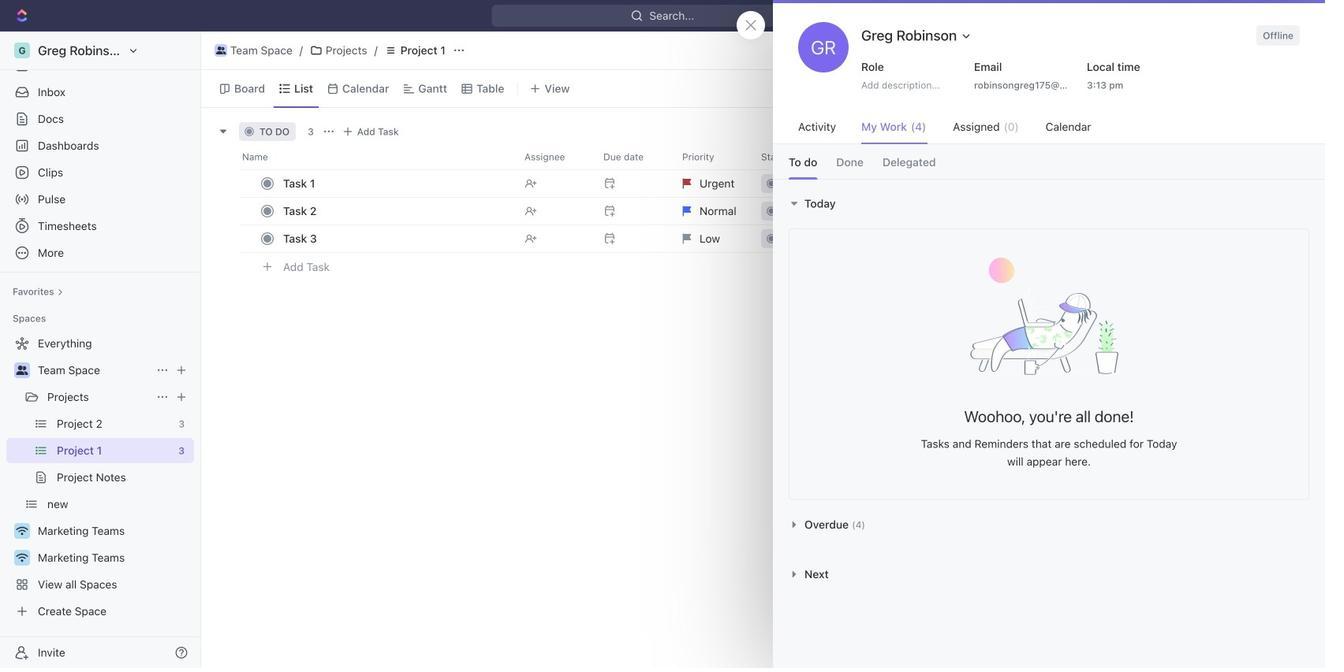 Task type: vqa. For each thing, say whether or not it's contained in the screenshot.
tab panel
yes



Task type: locate. For each thing, give the bounding box(es) containing it.
1 vertical spatial wifi image
[[16, 554, 28, 563]]

wifi image
[[16, 527, 28, 536], [16, 554, 28, 563]]

2 wifi image from the top
[[16, 554, 28, 563]]

1 vertical spatial user group image
[[16, 366, 28, 376]]

greg robinson's workspace, , element
[[14, 43, 30, 58]]

0 vertical spatial wifi image
[[16, 527, 28, 536]]

tab list
[[773, 144, 1325, 179]]

user group image
[[216, 47, 226, 54], [16, 366, 28, 376]]

tab panel
[[773, 179, 1325, 600]]

0 horizontal spatial user group image
[[16, 366, 28, 376]]

tree
[[6, 331, 194, 625]]

0 vertical spatial user group image
[[216, 47, 226, 54]]



Task type: describe. For each thing, give the bounding box(es) containing it.
sidebar navigation
[[0, 32, 204, 669]]

1 horizontal spatial user group image
[[216, 47, 226, 54]]

1 wifi image from the top
[[16, 527, 28, 536]]

tree inside sidebar navigation
[[6, 331, 194, 625]]

user group image inside sidebar navigation
[[16, 366, 28, 376]]



